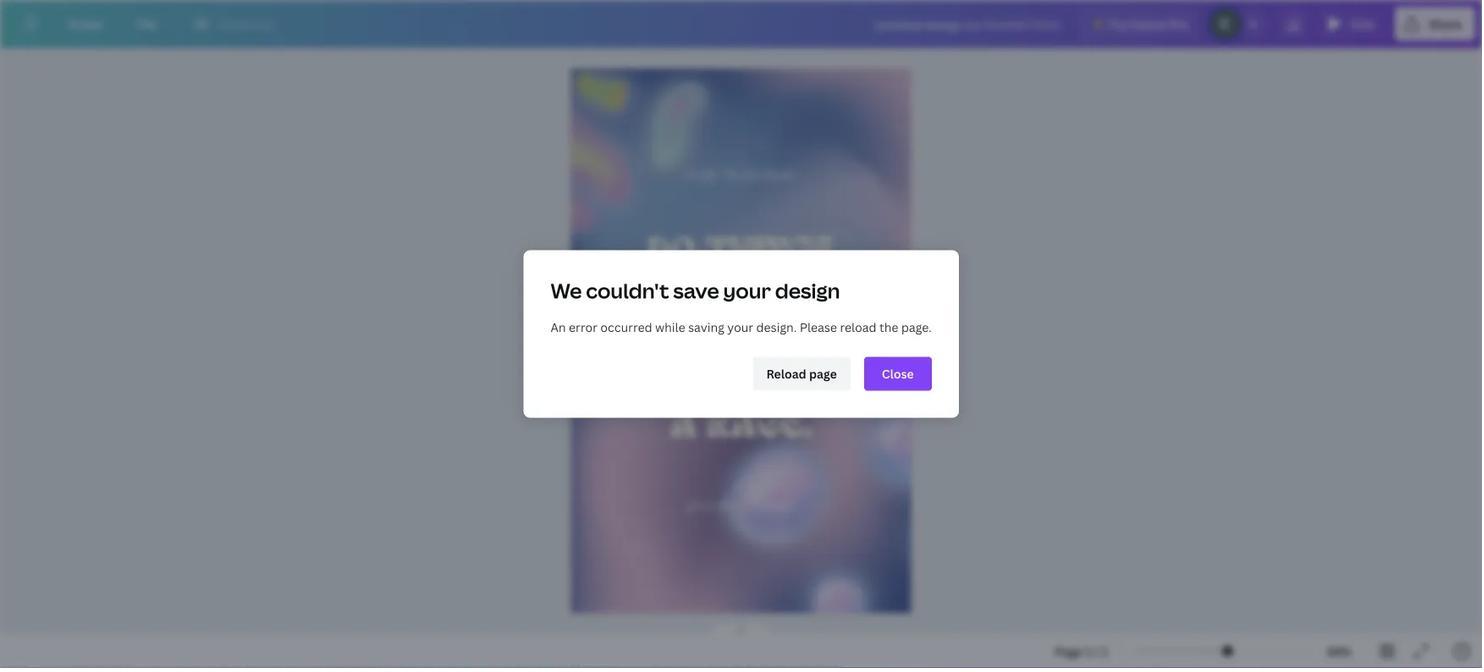 Task type: vqa. For each thing, say whether or not it's contained in the screenshot.
5.0S button
yes



Task type: locate. For each thing, give the bounding box(es) containing it.
by
[[966, 16, 981, 32]]

5.0s
[[1352, 16, 1375, 32]]

design
[[926, 16, 964, 32], [775, 277, 840, 304]]

1 horizontal spatial 1
[[1102, 643, 1109, 659]]

an error occurred while saving your design. please reload the page.
[[551, 319, 932, 335]]

couldn't
[[586, 277, 669, 304]]

view only
[[219, 16, 273, 32]]

daily motivation
[[686, 166, 795, 183]]

design.
[[757, 319, 797, 335]]

your down things
[[723, 277, 820, 319]]

page.
[[902, 319, 932, 335]]

untitled design by kendall parks
[[875, 16, 1061, 32]]

your for things
[[723, 277, 820, 319]]

1 horizontal spatial design
[[926, 16, 964, 32]]

@reallygreatsite
[[686, 497, 797, 514]]

your up an error occurred while saving your design. please reload the page.
[[724, 277, 771, 304]]

the
[[880, 319, 899, 335]]

your
[[724, 277, 771, 304], [723, 277, 820, 319], [728, 319, 754, 335]]

canva
[[1131, 16, 1166, 32]]

a
[[670, 405, 697, 447]]

your inside do things at your own pace. life's not
[[723, 277, 820, 319]]

design up please
[[775, 277, 840, 304]]

1
[[1086, 643, 1092, 659], [1102, 643, 1109, 659]]

0 horizontal spatial 1
[[1086, 643, 1092, 659]]

race.
[[707, 405, 812, 447]]

5.0s button
[[1318, 7, 1389, 41]]

page
[[1055, 643, 1083, 659]]

error
[[569, 319, 598, 335]]

1 1 from the left
[[1086, 643, 1092, 659]]

reload page
[[767, 366, 837, 382]]

motivation
[[723, 166, 795, 183]]

do
[[648, 235, 696, 277]]

an
[[551, 319, 566, 335]]

please
[[800, 319, 837, 335]]

page
[[809, 366, 837, 382]]

kendall
[[984, 16, 1027, 32]]

design inside main menu bar
[[926, 16, 964, 32]]

0 horizontal spatial design
[[775, 277, 840, 304]]

reload
[[767, 366, 807, 382]]

0 vertical spatial design
[[926, 16, 964, 32]]

own
[[637, 320, 730, 362]]

try canva pro button
[[1081, 7, 1202, 41]]

1 right /
[[1102, 643, 1109, 659]]

while
[[655, 319, 686, 335]]

a race.
[[670, 405, 812, 447]]

1 left /
[[1086, 643, 1092, 659]]

design left by
[[926, 16, 964, 32]]

we couldn't save your design
[[551, 277, 840, 304]]

your right saving
[[728, 319, 754, 335]]

your for couldn't
[[724, 277, 771, 304]]



Task type: describe. For each thing, give the bounding box(es) containing it.
page 1 / 1
[[1055, 643, 1109, 659]]

not
[[763, 362, 837, 404]]

do things at your own pace. life's not
[[637, 235, 845, 404]]

close button
[[864, 357, 932, 391]]

things
[[706, 235, 834, 277]]

1 vertical spatial design
[[775, 277, 840, 304]]

only
[[249, 16, 273, 32]]

parks
[[1030, 16, 1061, 32]]

/
[[1095, 643, 1099, 659]]

2 1 from the left
[[1102, 643, 1109, 659]]

untitled
[[875, 16, 923, 32]]

occurred
[[601, 319, 653, 335]]

at
[[662, 277, 713, 319]]

save
[[673, 277, 719, 304]]

reload page button
[[753, 357, 851, 391]]

try canva pro
[[1109, 16, 1189, 32]]

view only status
[[185, 14, 282, 34]]

main menu bar
[[0, 0, 1483, 48]]

close
[[882, 366, 914, 382]]

reload
[[840, 319, 877, 335]]

daily
[[686, 166, 720, 183]]

pro
[[1169, 16, 1189, 32]]

view
[[219, 16, 246, 32]]

home link
[[54, 7, 116, 41]]

show pages image
[[701, 622, 782, 636]]

try
[[1109, 16, 1128, 32]]

life's
[[645, 362, 753, 404]]

home
[[68, 16, 102, 32]]

saving
[[688, 319, 725, 335]]

we
[[551, 277, 582, 304]]

pace.
[[740, 320, 845, 362]]



